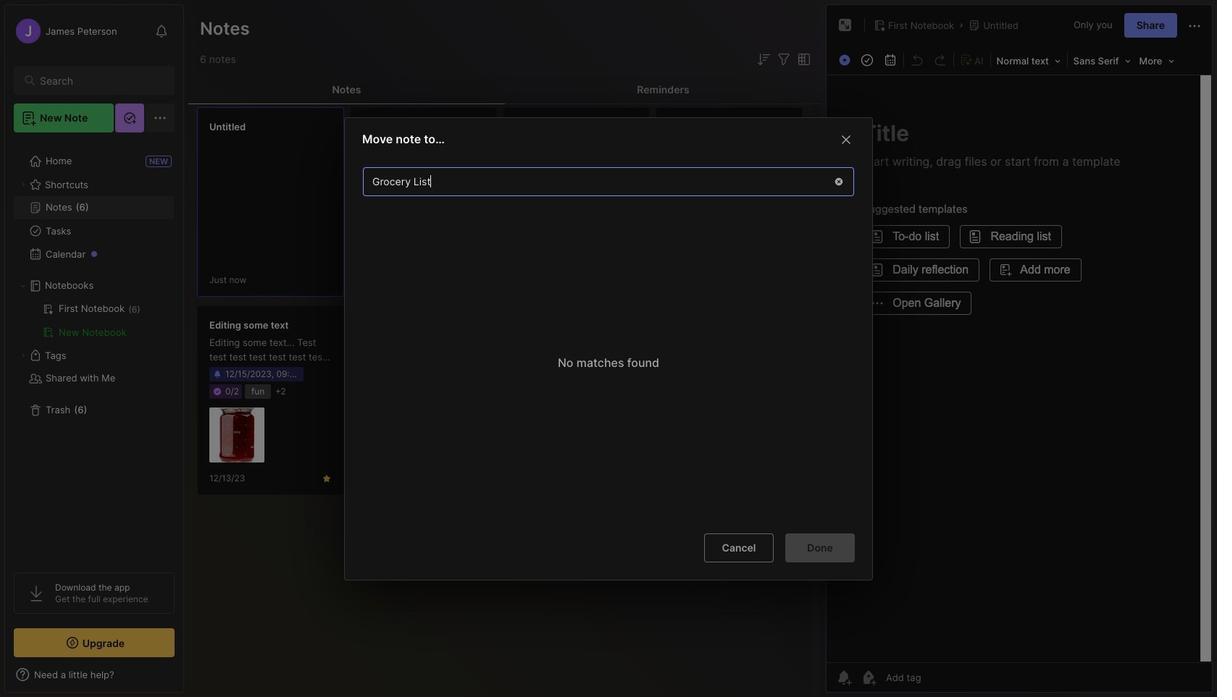 Task type: locate. For each thing, give the bounding box(es) containing it.
more image
[[1135, 51, 1178, 70]]

add tag image
[[860, 669, 877, 687]]

tab list
[[188, 75, 822, 104]]

task image
[[857, 50, 877, 70]]

add a reminder image
[[835, 669, 853, 687]]

thumbnail image
[[209, 408, 264, 463]]

tree
[[5, 141, 183, 560]]

expand tags image
[[19, 351, 28, 360]]

heading level image
[[992, 51, 1066, 70]]

Note Editor text field
[[827, 75, 1212, 663]]

calendar event image
[[880, 50, 901, 70]]

None search field
[[40, 72, 162, 89]]

group
[[14, 298, 174, 344]]



Task type: describe. For each thing, give the bounding box(es) containing it.
expand notebooks image
[[19, 282, 28, 291]]

Search text field
[[40, 74, 162, 88]]

main element
[[0, 0, 188, 698]]

Find a location… text field
[[364, 169, 825, 193]]

insert image
[[835, 51, 856, 70]]

note window element
[[826, 4, 1213, 693]]

none search field inside main element
[[40, 72, 162, 89]]

expand note image
[[837, 17, 854, 34]]

group inside tree
[[14, 298, 174, 344]]

Find a location field
[[356, 160, 861, 522]]

tree inside main element
[[5, 141, 183, 560]]

font family image
[[1069, 51, 1135, 70]]

close image
[[838, 131, 855, 148]]



Task type: vqa. For each thing, say whether or not it's contained in the screenshot.
Insert icon
yes



